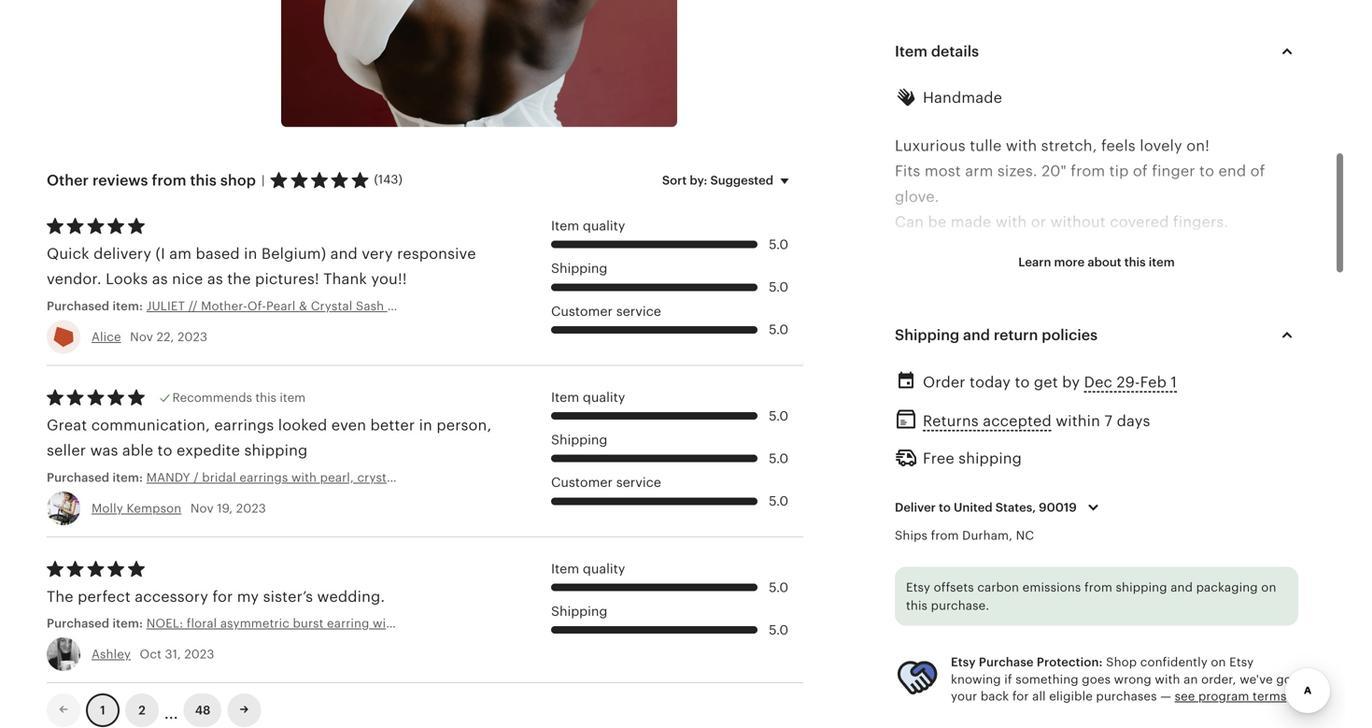 Task type: vqa. For each thing, say whether or not it's contained in the screenshot.
"Seller" associated with 29.40
no



Task type: describe. For each thing, give the bounding box(es) containing it.
|
[[262, 173, 265, 187]]

on!
[[1187, 137, 1210, 154]]

returns
[[923, 412, 979, 429]]

free shipping
[[923, 450, 1022, 467]]

item quality for and
[[551, 219, 625, 233]]

for inside shop confidently on etsy knowing if something goes wrong with an order, we've got your back for all eligible purchases —
[[1013, 689, 1029, 703]]

to right due
[[1148, 315, 1163, 332]]

// right baird at the bottom right of the page
[[1194, 391, 1205, 408]]

of inside allow 2-3 weeks from placing the order, for production. this is a made to order piece. there will be slight variances from piece to piece due to the nature of handmade items.
[[1246, 315, 1261, 332]]

pictures!
[[255, 271, 319, 288]]

get
[[1034, 374, 1059, 391]]

about
[[1088, 255, 1122, 269]]

see program terms
[[1175, 689, 1287, 703]]

1 horizontal spatial shipping
[[959, 450, 1022, 467]]

4 5.0 from the top
[[769, 409, 789, 423]]

[gold
[[388, 299, 419, 313]]

can
[[895, 214, 924, 230]]

7 5.0 from the top
[[769, 580, 789, 595]]

policies
[[1042, 327, 1098, 344]]

and inside dropdown button
[[964, 327, 991, 344]]

return
[[994, 327, 1039, 344]]

sawyer
[[1095, 391, 1148, 408]]

today
[[970, 374, 1011, 391]]

more
[[1055, 255, 1085, 269]]

// left 2022
[[477, 299, 487, 313]]

0 vertical spatial &
[[299, 299, 308, 313]]

thank
[[324, 271, 367, 288]]

2 link
[[125, 694, 159, 727]]

goes
[[1082, 672, 1111, 686]]

returns accepted button
[[923, 407, 1052, 435]]

returns accepted within 7 days
[[923, 412, 1151, 429]]

item for great communication, earrings looked even better in person, seller was able to expedite shipping
[[551, 390, 580, 405]]

be inside allow 2-3 weeks from placing the order, for production. this is a made to order piece. there will be slight variances from piece to piece due to the nature of handmade items.
[[1188, 290, 1207, 307]]

this left shop at the left
[[190, 172, 217, 189]]

2022
[[490, 299, 519, 313]]

1 vertical spatial item
[[280, 391, 306, 405]]

recommends
[[172, 391, 252, 405]]

learn more about this item button
[[1005, 245, 1189, 279]]

the
[[47, 588, 74, 605]]

22,
[[157, 330, 174, 344]]

of-
[[248, 299, 266, 313]]

order, inside allow 2-3 weeks from placing the order, for production. this is a made to order piece. there will be slight variances from piece to piece due to the nature of handmade items.
[[1141, 264, 1184, 281]]

to down order
[[1052, 315, 1067, 332]]

shipping for great communication, earrings looked even better in person, seller was able to expedite shipping
[[551, 433, 608, 447]]

learn more about this item
[[1019, 255, 1175, 269]]

2 item: from the top
[[113, 470, 143, 484]]

…
[[164, 696, 178, 724]]

handmade
[[895, 341, 973, 357]]

etsy purchase protection:
[[951, 655, 1103, 669]]

weeks
[[966, 264, 1012, 281]]

1 horizontal spatial the
[[1113, 264, 1136, 281]]

29-
[[1117, 374, 1141, 391]]

from right ships
[[931, 529, 959, 543]]

seller
[[47, 442, 86, 459]]

customer service for quick delivery (i am based in belgium) and very responsive vendor. looks as nice as the pictures! thank you!!
[[551, 304, 662, 319]]

order
[[1021, 290, 1061, 307]]

sort
[[662, 173, 687, 187]]

within
[[1056, 412, 1101, 429]]

you!!
[[371, 271, 407, 288]]

molly kempson nov 19, 2023
[[92, 501, 266, 515]]

be inside the "luxurious tulle with stretch, feels lovely on! fits most arm sizes. 20" from tip of finger to end of glove. can be made with or without covered fingers."
[[928, 214, 947, 230]]

by up scott
[[1063, 374, 1081, 391]]

most
[[925, 163, 961, 180]]

to inside the "luxurious tulle with stretch, feels lovely on! fits most arm sizes. 20" from tip of finger to end of glove. can be made with or without covered fingers."
[[1200, 163, 1215, 180]]

2
[[139, 703, 146, 717]]

states,
[[996, 501, 1036, 515]]

juliet // mother-of-pearl & crystal sash [gold or silver] // 2022 link
[[146, 298, 519, 315]]

stretch,
[[1042, 137, 1098, 154]]

lovely
[[1140, 137, 1183, 154]]

quality for and
[[583, 219, 625, 233]]

noel:
[[146, 616, 183, 630]]

purchased item:
[[47, 470, 146, 484]]

with up sizes.
[[1006, 137, 1038, 154]]

from inside the "luxurious tulle with stretch, feels lovely on! fits most arm sizes. 20" from tip of finger to end of glove. can be made with or without covered fingers."
[[1071, 163, 1106, 180]]

expedite
[[177, 442, 240, 459]]

piece.
[[1065, 290, 1110, 307]]

with left "crystal"
[[373, 616, 398, 630]]

feels
[[1102, 137, 1136, 154]]

perfect
[[78, 588, 131, 605]]

gowns
[[1209, 391, 1257, 408]]

to inside great communication, earrings looked even better in person, seller was able to expedite shipping
[[158, 442, 173, 459]]

quick
[[47, 245, 89, 262]]

sort by: suggested button
[[648, 161, 810, 200]]

made inside the "luxurious tulle with stretch, feels lovely on! fits most arm sizes. 20" from tip of finger to end of glove. can be made with or without covered fingers."
[[951, 214, 992, 230]]

emissions
[[1023, 580, 1082, 594]]

from up order
[[1016, 264, 1050, 281]]

shipping inside etsy offsets carbon emissions from shipping and packaging on this purchase.
[[1116, 580, 1168, 594]]

for inside allow 2-3 weeks from placing the order, for production. this is a made to order piece. there will be slight variances from piece to piece due to the nature of handmade items.
[[1188, 264, 1208, 281]]

8 5.0 from the top
[[769, 623, 789, 637]]

to left get
[[1015, 374, 1030, 391]]

// down michelle
[[986, 417, 998, 434]]

an
[[1184, 672, 1199, 686]]

placing
[[1054, 264, 1109, 281]]

order, inside shop confidently on etsy knowing if something goes wrong with an order, we've got your back for all eligible purchases —
[[1202, 672, 1237, 686]]

made inside allow 2-3 weeks from placing the order, for production. this is a made to order piece. there will be slight variances from piece to piece due to the nature of handmade items.
[[957, 290, 998, 307]]

purchases
[[1097, 689, 1158, 703]]

see program terms link
[[1175, 689, 1287, 703]]

2 as from the left
[[207, 271, 223, 288]]

jade
[[1073, 417, 1107, 434]]

burst
[[293, 616, 324, 630]]

from up the items.
[[969, 315, 1004, 332]]

—
[[1161, 689, 1172, 703]]

2-
[[940, 264, 953, 281]]

variances
[[895, 315, 965, 332]]

ashley link
[[92, 647, 131, 661]]

in inside great communication, earrings looked even better in person, seller was able to expedite shipping
[[419, 417, 433, 434]]

shop
[[220, 172, 256, 189]]

2023 for my
[[184, 647, 214, 661]]

customer for quick delivery (i am based in belgium) and very responsive vendor. looks as nice as the pictures! thank you!!
[[551, 304, 613, 319]]

a
[[945, 290, 953, 307]]

got
[[1277, 672, 1297, 686]]

from inside etsy offsets carbon emissions from shipping and packaging on this purchase.
[[1085, 580, 1113, 594]]

purchased for the
[[47, 616, 110, 630]]

(143)
[[374, 173, 403, 187]]

accepted
[[983, 412, 1052, 429]]

earrings
[[214, 417, 274, 434]]

6 5.0 from the top
[[769, 494, 789, 508]]

will
[[1159, 290, 1184, 307]]

finger
[[1152, 163, 1196, 180]]

2 purchased from the top
[[47, 470, 110, 484]]

kempson
[[127, 501, 182, 515]]

nice
[[172, 271, 203, 288]]

3 item quality from the top
[[551, 562, 625, 576]]

able
[[122, 442, 153, 459]]

molly
[[92, 501, 123, 515]]

2023 for based
[[178, 330, 208, 344]]

1 inside "link"
[[100, 703, 105, 717]]

great communication, earrings looked even better in person, seller was able to expedite shipping
[[47, 417, 492, 459]]

item details
[[895, 43, 980, 60]]

suggested
[[711, 173, 774, 187]]

7
[[1105, 412, 1113, 429]]

tulle
[[970, 137, 1002, 154]]

on inside etsy offsets carbon emissions from shipping and packaging on this purchase.
[[1262, 580, 1277, 594]]

// right juliet
[[188, 299, 198, 313]]

learn
[[1019, 255, 1052, 269]]

20"
[[1042, 163, 1067, 180]]

this
[[895, 290, 925, 307]]



Task type: locate. For each thing, give the bounding box(es) containing it.
0 horizontal spatial on
[[1212, 655, 1227, 669]]

for down fingers.
[[1188, 264, 1208, 281]]

the down will
[[1167, 315, 1190, 332]]

order, up program
[[1202, 672, 1237, 686]]

0 vertical spatial item quality
[[551, 219, 625, 233]]

this right about
[[1125, 255, 1146, 269]]

or left without on the top of the page
[[1031, 214, 1047, 230]]

0 vertical spatial customer service
[[551, 304, 662, 319]]

customer service
[[551, 304, 662, 319], [551, 475, 662, 490]]

etsy offsets carbon emissions from shipping and packaging on this purchase.
[[906, 580, 1277, 613]]

shipping up shop
[[1116, 580, 1168, 594]]

2 quality from the top
[[583, 390, 625, 405]]

days
[[1117, 412, 1151, 429]]

1
[[1171, 374, 1178, 391], [100, 703, 105, 717]]

2 horizontal spatial and
[[1171, 580, 1193, 594]]

1 horizontal spatial 1
[[1171, 374, 1178, 391]]

3 quality from the top
[[583, 562, 625, 576]]

2 vertical spatial item:
[[113, 616, 143, 630]]

2 service from the top
[[617, 475, 662, 490]]

1 vertical spatial or
[[422, 299, 435, 313]]

accessory
[[135, 588, 208, 605]]

1 vertical spatial in
[[419, 417, 433, 434]]

1 horizontal spatial be
[[1188, 290, 1207, 307]]

made down "weeks" at the right
[[957, 290, 998, 307]]

1 up baird at the bottom right of the page
[[1171, 374, 1178, 391]]

2023 right 31,
[[184, 647, 214, 661]]

or right [gold
[[422, 299, 435, 313]]

asymmetric
[[220, 616, 290, 630]]

&
[[299, 299, 308, 313], [1080, 391, 1091, 408]]

item quality
[[551, 219, 625, 233], [551, 390, 625, 405], [551, 562, 625, 576]]

floral
[[187, 616, 217, 630]]

purchased down the at the bottom left of the page
[[47, 616, 110, 630]]

item: for perfect
[[113, 616, 143, 630]]

deliver
[[895, 501, 936, 515]]

0 horizontal spatial item
[[280, 391, 306, 405]]

0 horizontal spatial 1
[[100, 703, 105, 717]]

1 vertical spatial 1
[[100, 703, 105, 717]]

1 horizontal spatial &
[[1080, 391, 1091, 408]]

(i
[[156, 245, 165, 262]]

item for the perfect accessory for my sister's wedding.
[[551, 562, 580, 576]]

1 5.0 from the top
[[769, 237, 789, 252]]

0 horizontal spatial order,
[[1141, 264, 1184, 281]]

order today to get by dec 29-feb 1
[[923, 374, 1178, 391]]

the up there
[[1113, 264, 1136, 281]]

/
[[445, 616, 450, 630]]

1 vertical spatial service
[[617, 475, 662, 490]]

0 horizontal spatial as
[[152, 271, 168, 288]]

something
[[1016, 672, 1079, 686]]

there
[[1114, 290, 1155, 307]]

etsy left offsets
[[906, 580, 931, 594]]

90019
[[1039, 501, 1077, 515]]

0 horizontal spatial piece
[[1008, 315, 1048, 332]]

piece down order
[[1008, 315, 1048, 332]]

1 horizontal spatial item
[[1149, 255, 1175, 269]]

2 piece from the left
[[1071, 315, 1112, 332]]

1 horizontal spatial or
[[1031, 214, 1047, 230]]

and left return
[[964, 327, 991, 344]]

your
[[951, 689, 978, 703]]

from left tip at the right of page
[[1071, 163, 1106, 180]]

0 horizontal spatial or
[[422, 299, 435, 313]]

on up program
[[1212, 655, 1227, 669]]

with up learn
[[996, 214, 1027, 230]]

to left order
[[1002, 290, 1017, 307]]

be right will
[[1188, 290, 1207, 307]]

1 horizontal spatial on
[[1262, 580, 1277, 594]]

3 5.0 from the top
[[769, 323, 789, 337]]

3 purchased from the top
[[47, 616, 110, 630]]

of down slight
[[1246, 315, 1261, 332]]

etsy for etsy offsets carbon emissions from shipping and packaging on this purchase.
[[906, 580, 931, 594]]

item: up ashley link
[[113, 616, 143, 630]]

1 horizontal spatial order,
[[1202, 672, 1237, 686]]

etsy inside shop confidently on etsy knowing if something goes wrong with an order, we've got your back for all eligible purchases —
[[1230, 655, 1254, 669]]

2 horizontal spatial etsy
[[1230, 655, 1254, 669]]

nov left "22,"
[[130, 330, 153, 344]]

item up will
[[1149, 255, 1175, 269]]

shipping down the looked at the left bottom
[[244, 442, 308, 459]]

to inside dropdown button
[[939, 501, 951, 515]]

order
[[923, 374, 966, 391]]

item inside dropdown button
[[895, 43, 928, 60]]

1 service from the top
[[617, 304, 662, 319]]

sort by: suggested
[[662, 173, 774, 187]]

0 horizontal spatial for
[[213, 588, 233, 605]]

shipping for quick delivery (i am based in belgium) and very responsive vendor. looks as nice as the pictures! thank you!!
[[551, 261, 608, 276]]

0 horizontal spatial shipping
[[244, 442, 308, 459]]

shipping for the perfect accessory for my sister's wedding.
[[551, 604, 608, 619]]

as down (i
[[152, 271, 168, 288]]

1 vertical spatial customer
[[551, 475, 613, 490]]

0 vertical spatial on
[[1262, 580, 1277, 594]]

feb
[[1141, 374, 1167, 391]]

ashley oct 31, 2023
[[92, 647, 214, 661]]

1 horizontal spatial etsy
[[951, 655, 976, 669]]

& down dec
[[1080, 391, 1091, 408]]

item for quick delivery (i am based in belgium) and very responsive vendor. looks as nice as the pictures! thank you!!
[[551, 219, 580, 233]]

other reviews from this shop
[[47, 172, 256, 189]]

customer for great communication, earrings looked even better in person, seller was able to expedite shipping
[[551, 475, 613, 490]]

in right better
[[419, 417, 433, 434]]

is
[[929, 290, 941, 307]]

photos
[[895, 391, 945, 408]]

item: down the able on the left bottom of page
[[113, 470, 143, 484]]

purchased down seller
[[47, 470, 110, 484]]

2 5.0 from the top
[[769, 280, 789, 294]]

0 horizontal spatial &
[[299, 299, 308, 313]]

purchased item: noel: floral asymmetric burst earring with crystal / boho chic
[[47, 616, 512, 630]]

2 horizontal spatial the
[[1167, 315, 1190, 332]]

item up the looked at the left bottom
[[280, 391, 306, 405]]

or inside the "luxurious tulle with stretch, feels lovely on! fits most arm sizes. 20" from tip of finger to end of glove. can be made with or without covered fingers."
[[1031, 214, 1047, 230]]

nov left 19, in the left bottom of the page
[[191, 501, 214, 515]]

other
[[47, 172, 89, 189]]

packaging
[[1197, 580, 1259, 594]]

on right packaging
[[1262, 580, 1277, 594]]

48 link
[[184, 694, 222, 727]]

to left united
[[939, 501, 951, 515]]

and left packaging
[[1171, 580, 1193, 594]]

the inside quick delivery (i am based in belgium) and very responsive vendor. looks as nice as the pictures! thank you!!
[[227, 271, 251, 288]]

customer service for great communication, earrings looked even better in person, seller was able to expedite shipping
[[551, 475, 662, 490]]

1 left 2
[[100, 703, 105, 717]]

by
[[1063, 374, 1081, 391], [950, 391, 967, 408], [1261, 391, 1279, 408], [1051, 417, 1069, 434]]

0 vertical spatial made
[[951, 214, 992, 230]]

for left all
[[1013, 689, 1029, 703]]

& inside photos by michelle scott & sawyer baird // gowns by varca bridal // hmua by jade jamrozy
[[1080, 391, 1091, 408]]

1 vertical spatial customer service
[[551, 475, 662, 490]]

1 piece from the left
[[1008, 315, 1048, 332]]

even
[[332, 417, 366, 434]]

0 horizontal spatial and
[[330, 245, 358, 262]]

be right the can
[[928, 214, 947, 230]]

alice nov 22, 2023
[[92, 330, 208, 344]]

deliver to united states, 90019
[[895, 501, 1077, 515]]

with
[[1006, 137, 1038, 154], [996, 214, 1027, 230], [373, 616, 398, 630], [1155, 672, 1181, 686]]

0 horizontal spatial nov
[[130, 330, 153, 344]]

piece
[[1008, 315, 1048, 332], [1071, 315, 1112, 332]]

to
[[1200, 163, 1215, 180], [1002, 290, 1017, 307], [1052, 315, 1067, 332], [1148, 315, 1163, 332], [1015, 374, 1030, 391], [158, 442, 173, 459], [939, 501, 951, 515]]

5.0
[[769, 237, 789, 252], [769, 280, 789, 294], [769, 323, 789, 337], [769, 409, 789, 423], [769, 451, 789, 466], [769, 494, 789, 508], [769, 580, 789, 595], [769, 623, 789, 637]]

etsy for etsy purchase protection:
[[951, 655, 976, 669]]

2 vertical spatial for
[[1013, 689, 1029, 703]]

be
[[928, 214, 947, 230], [1188, 290, 1207, 307]]

fits
[[895, 163, 921, 180]]

//
[[188, 299, 198, 313], [477, 299, 487, 313], [1194, 391, 1205, 408], [986, 417, 998, 434]]

0 horizontal spatial be
[[928, 214, 947, 230]]

0 vertical spatial customer
[[551, 304, 613, 319]]

1 item: from the top
[[113, 299, 143, 313]]

with up — on the right of the page
[[1155, 672, 1181, 686]]

1 vertical spatial on
[[1212, 655, 1227, 669]]

1 vertical spatial made
[[957, 290, 998, 307]]

and inside etsy offsets carbon emissions from shipping and packaging on this purchase.
[[1171, 580, 1193, 594]]

jamrozy
[[1111, 417, 1170, 434]]

2 horizontal spatial for
[[1188, 264, 1208, 281]]

shipping
[[244, 442, 308, 459], [959, 450, 1022, 467], [1116, 580, 1168, 594]]

from right emissions
[[1085, 580, 1113, 594]]

1 as from the left
[[152, 271, 168, 288]]

1 vertical spatial purchased
[[47, 470, 110, 484]]

to left the 'end'
[[1200, 163, 1215, 180]]

made down arm
[[951, 214, 992, 230]]

2 customer service from the top
[[551, 475, 662, 490]]

0 vertical spatial purchased
[[47, 299, 110, 313]]

this left "purchase."
[[906, 599, 928, 613]]

0 vertical spatial or
[[1031, 214, 1047, 230]]

quick delivery (i am based in belgium) and very responsive vendor. looks as nice as the pictures! thank you!!
[[47, 245, 476, 288]]

etsy up "we've"
[[1230, 655, 1254, 669]]

0 vertical spatial 2023
[[178, 330, 208, 344]]

service
[[617, 304, 662, 319], [617, 475, 662, 490]]

shipping and return policies
[[895, 327, 1098, 344]]

2 horizontal spatial shipping
[[1116, 580, 1168, 594]]

item inside the learn more about this item dropdown button
[[1149, 255, 1175, 269]]

back
[[981, 689, 1010, 703]]

offsets
[[934, 580, 974, 594]]

5 5.0 from the top
[[769, 451, 789, 466]]

this up earrings
[[255, 391, 277, 405]]

item: for delivery
[[113, 299, 143, 313]]

2 vertical spatial quality
[[583, 562, 625, 576]]

1 vertical spatial &
[[1080, 391, 1091, 408]]

production.
[[1212, 264, 1298, 281]]

1 vertical spatial order,
[[1202, 672, 1237, 686]]

shipping down returns accepted button
[[959, 450, 1022, 467]]

shipping inside dropdown button
[[895, 327, 960, 344]]

to right the able on the left bottom of page
[[158, 442, 173, 459]]

this inside etsy offsets carbon emissions from shipping and packaging on this purchase.
[[906, 599, 928, 613]]

reviews
[[92, 172, 148, 189]]

wrong
[[1115, 672, 1152, 686]]

on
[[1262, 580, 1277, 594], [1212, 655, 1227, 669]]

in inside quick delivery (i am based in belgium) and very responsive vendor. looks as nice as the pictures! thank you!!
[[244, 245, 258, 262]]

and up thank
[[330, 245, 358, 262]]

united
[[954, 501, 993, 515]]

earring
[[327, 616, 370, 630]]

carbon
[[978, 580, 1020, 594]]

item quality for person,
[[551, 390, 625, 405]]

item: down looks
[[113, 299, 143, 313]]

1 quality from the top
[[583, 219, 625, 233]]

order, up will
[[1141, 264, 1184, 281]]

0 vertical spatial quality
[[583, 219, 625, 233]]

in
[[244, 245, 258, 262], [419, 417, 433, 434]]

alice link
[[92, 330, 121, 344]]

better
[[371, 417, 415, 434]]

1 horizontal spatial and
[[964, 327, 991, 344]]

1 horizontal spatial as
[[207, 271, 223, 288]]

1 vertical spatial nov
[[191, 501, 214, 515]]

1 horizontal spatial piece
[[1071, 315, 1112, 332]]

and inside quick delivery (i am based in belgium) and very responsive vendor. looks as nice as the pictures! thank you!!
[[330, 245, 358, 262]]

handmade
[[923, 89, 1003, 106]]

2023 right "22,"
[[178, 330, 208, 344]]

bridal
[[940, 417, 982, 434]]

of right tip at the right of page
[[1133, 163, 1148, 180]]

the up mother-
[[227, 271, 251, 288]]

1 horizontal spatial in
[[419, 417, 433, 434]]

0 vertical spatial and
[[330, 245, 358, 262]]

due
[[1116, 315, 1143, 332]]

service for great communication, earrings looked even better in person, seller was able to expedite shipping
[[617, 475, 662, 490]]

2 vertical spatial and
[[1171, 580, 1193, 594]]

1 vertical spatial quality
[[583, 390, 625, 405]]

protection:
[[1037, 655, 1103, 669]]

1 purchased from the top
[[47, 299, 110, 313]]

1 vertical spatial and
[[964, 327, 991, 344]]

etsy inside etsy offsets carbon emissions from shipping and packaging on this purchase.
[[906, 580, 931, 594]]

1 customer service from the top
[[551, 304, 662, 319]]

and
[[330, 245, 358, 262], [964, 327, 991, 344], [1171, 580, 1193, 594]]

0 vertical spatial order,
[[1141, 264, 1184, 281]]

etsy up knowing
[[951, 655, 976, 669]]

0 vertical spatial service
[[617, 304, 662, 319]]

1 item quality from the top
[[551, 219, 625, 233]]

for left my
[[213, 588, 233, 605]]

0 horizontal spatial etsy
[[906, 580, 931, 594]]

as down based on the top left of page
[[207, 271, 223, 288]]

0 vertical spatial 1
[[1171, 374, 1178, 391]]

0 vertical spatial for
[[1188, 264, 1208, 281]]

with inside shop confidently on etsy knowing if something goes wrong with an order, we've got your back for all eligible purchases —
[[1155, 672, 1181, 686]]

from right reviews
[[152, 172, 186, 189]]

& right pearl at the top of the page
[[299, 299, 308, 313]]

looked
[[278, 417, 327, 434]]

3 item: from the top
[[113, 616, 143, 630]]

allow 2-3 weeks from placing the order, for production. this is a made to order piece. there will be slight variances from piece to piece due to the nature of handmade items.
[[895, 264, 1298, 357]]

1 customer from the top
[[551, 304, 613, 319]]

confidently
[[1141, 655, 1208, 669]]

0 vertical spatial be
[[928, 214, 947, 230]]

shipping inside great communication, earrings looked even better in person, seller was able to expedite shipping
[[244, 442, 308, 459]]

2 item quality from the top
[[551, 390, 625, 405]]

was
[[90, 442, 118, 459]]

in right based on the top left of page
[[244, 245, 258, 262]]

1 vertical spatial for
[[213, 588, 233, 605]]

2 vertical spatial item quality
[[551, 562, 625, 576]]

1 horizontal spatial nov
[[191, 501, 214, 515]]

by down scott
[[1051, 417, 1069, 434]]

0 horizontal spatial the
[[227, 271, 251, 288]]

michelle
[[971, 391, 1033, 408]]

sister's
[[263, 588, 313, 605]]

on inside shop confidently on etsy knowing if something goes wrong with an order, we've got your back for all eligible purchases —
[[1212, 655, 1227, 669]]

0 vertical spatial item
[[1149, 255, 1175, 269]]

2 vertical spatial purchased
[[47, 616, 110, 630]]

molly kempson link
[[92, 501, 182, 515]]

the
[[1113, 264, 1136, 281], [227, 271, 251, 288], [1167, 315, 1190, 332]]

dec 29-feb 1 button
[[1085, 369, 1178, 396]]

this inside dropdown button
[[1125, 255, 1146, 269]]

purchased down vendor.
[[47, 299, 110, 313]]

purchased for quick
[[47, 299, 110, 313]]

quality for person,
[[583, 390, 625, 405]]

by right gowns
[[1261, 391, 1279, 408]]

crystal
[[311, 299, 353, 313]]

0 vertical spatial nov
[[130, 330, 153, 344]]

shipping
[[551, 261, 608, 276], [895, 327, 960, 344], [551, 433, 608, 447], [551, 604, 608, 619]]

2023 right 19, in the left bottom of the page
[[236, 501, 266, 515]]

1 vertical spatial item:
[[113, 470, 143, 484]]

purchase
[[979, 655, 1034, 669]]

of right the 'end'
[[1251, 163, 1266, 180]]

0 horizontal spatial in
[[244, 245, 258, 262]]

0 vertical spatial in
[[244, 245, 258, 262]]

1 vertical spatial 2023
[[236, 501, 266, 515]]

by up returns
[[950, 391, 967, 408]]

1 horizontal spatial for
[[1013, 689, 1029, 703]]

1 vertical spatial be
[[1188, 290, 1207, 307]]

0 vertical spatial item:
[[113, 299, 143, 313]]

item:
[[113, 299, 143, 313], [113, 470, 143, 484], [113, 616, 143, 630]]

of
[[1133, 163, 1148, 180], [1251, 163, 1266, 180], [1246, 315, 1261, 332]]

1 vertical spatial item quality
[[551, 390, 625, 405]]

arm
[[966, 163, 994, 180]]

service for quick delivery (i am based in belgium) and very responsive vendor. looks as nice as the pictures! thank you!!
[[617, 304, 662, 319]]

2 vertical spatial 2023
[[184, 647, 214, 661]]

2 customer from the top
[[551, 475, 613, 490]]

purchased item: juliet // mother-of-pearl & crystal sash [gold or silver] // 2022
[[47, 299, 519, 313]]

piece down piece.
[[1071, 315, 1112, 332]]

purchased
[[47, 299, 110, 313], [47, 470, 110, 484], [47, 616, 110, 630]]



